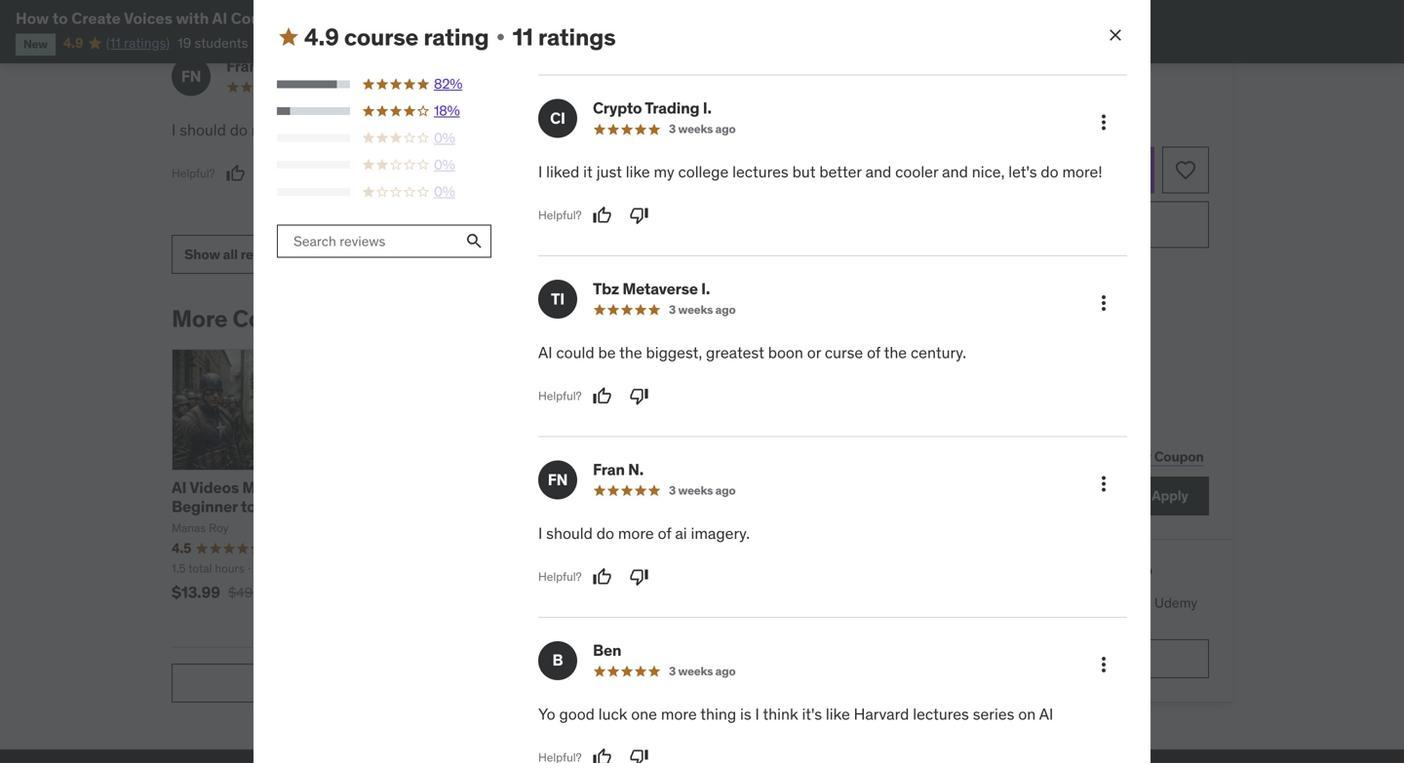 Task type: vqa. For each thing, say whether or not it's contained in the screenshot.
explaining on the bottom left
no



Task type: locate. For each thing, give the bounding box(es) containing it.
i for mark review by crypto trading i. as helpful icon
[[538, 162, 543, 182]]

access
[[956, 362, 999, 379]]

mark review by fran n. as unhelpful image
[[263, 164, 282, 183], [630, 567, 649, 587]]

submit search image
[[465, 232, 484, 251]]

i should do more of ai imagery. up mark review by fran n. as helpful image
[[172, 120, 383, 140]]

day
[[1003, 264, 1023, 280], [317, 497, 345, 517]]

0 horizontal spatial 1.5
[[172, 561, 186, 577]]

anywhere.
[[1031, 613, 1093, 631]]

2 vertical spatial do
[[597, 524, 614, 544]]

$13.99 down 1.5 total hours
[[172, 583, 220, 603]]

0 horizontal spatial udemy
[[1025, 650, 1070, 668]]

0 horizontal spatial fran n.
[[226, 56, 277, 76]]

3 weeks ago for i
[[669, 664, 736, 679]]

do for mark review by fran n. as helpful image
[[230, 120, 248, 140]]

0 horizontal spatial course
[[344, 22, 419, 51]]

on down on-
[[1003, 362, 1018, 379]]

the left xsmall icon
[[884, 343, 907, 363]]

total inside 1.5 total hours $13.99
[[654, 561, 678, 577]]

century.
[[911, 343, 967, 363]]

19 for 19 students
[[178, 34, 191, 52]]

preview this course button
[[901, 0, 1233, 46]]

0 vertical spatial fran n.
[[226, 56, 277, 76]]

0 horizontal spatial hours
[[215, 561, 244, 577]]

and
[[866, 162, 892, 182], [942, 162, 968, 182], [1066, 362, 1089, 379], [787, 497, 814, 517]]

1 roy from the left
[[209, 521, 229, 536]]

19 down with
[[178, 34, 191, 52]]

total down 4.0
[[654, 561, 678, 577]]

1 vertical spatial is
[[740, 704, 752, 724]]

lectures down how to make ai videos mastercourse: beginner to pro in a go link
[[502, 561, 544, 577]]

1 vertical spatial it's
[[802, 704, 822, 724]]

biggest,
[[646, 343, 702, 363]]

3 for i
[[669, 664, 676, 679]]

1 horizontal spatial should
[[546, 524, 593, 544]]

3 weeks ago for or
[[669, 302, 736, 317]]

1 vertical spatial 0% button
[[277, 155, 493, 175]]

2 1.5 from the left
[[637, 561, 651, 577]]

weeks up 18% button
[[312, 79, 346, 94]]

prompt
[[637, 497, 692, 517]]

apply up additional actions for review by fran n. image
[[1115, 448, 1152, 466]]

certified
[[674, 478, 738, 498]]

1 horizontal spatial fn
[[548, 470, 568, 490]]

rating
[[424, 22, 489, 51]]

1 vertical spatial luck
[[599, 704, 627, 724]]

0%
[[434, 129, 455, 147], [434, 156, 455, 173], [434, 183, 455, 200]]

1 vertical spatial thing
[[701, 704, 736, 724]]

0 horizontal spatial roy
[[209, 521, 229, 536]]

n. for mark review by fran n. as helpful image
[[262, 56, 277, 76]]

1 vertical spatial good
[[559, 704, 595, 724]]

0 vertical spatial ai
[[309, 120, 321, 140]]

1 horizontal spatial imagery.
[[691, 524, 750, 544]]

$13.99 for $13.99 $49.99
[[172, 583, 220, 603]]

0 vertical spatial fran
[[226, 56, 258, 76]]

1 vertical spatial best
[[637, 478, 670, 498]]

1 1.5 from the left
[[172, 561, 186, 577]]

how for how to make ai videos mastercourse: beginner to pro in a go
[[404, 478, 437, 498]]

on for mark review by fran n. as helpful icon
[[1019, 704, 1036, 724]]

1 horizontal spatial or
[[1013, 563, 1031, 586]]

total
[[188, 561, 212, 577], [654, 561, 678, 577]]

ago
[[349, 79, 369, 94], [716, 122, 736, 137], [716, 302, 736, 317], [716, 483, 736, 498], [716, 664, 736, 679]]

thing for mark review by fran n. as helpful icon
[[701, 704, 736, 724]]

0 vertical spatial apply
[[1115, 448, 1152, 466]]

imagery. down engineering
[[691, 524, 750, 544]]

1
[[956, 335, 961, 352]]

0 vertical spatial should
[[180, 120, 226, 140]]

4.9 right medium image
[[304, 22, 339, 51]]

$13.99 $49.99
[[172, 583, 272, 603]]

i should do more of ai imagery. for mark review by fran n. as helpful icon
[[538, 524, 750, 544]]

0 vertical spatial series
[[648, 142, 689, 162]]

do up mark review by fran n. as helpful image
[[230, 120, 248, 140]]

should for mark review by fran n. as helpful image
[[180, 120, 226, 140]]

0 vertical spatial i should do more of ai imagery.
[[172, 120, 383, 140]]

thing inside yo good luck one more thing is i think it's like harvard lectures series on ai
[[691, 120, 727, 140]]

0 vertical spatial udemy
[[1155, 594, 1198, 612]]

0 horizontal spatial the
[[619, 343, 642, 363]]

1 vertical spatial b
[[553, 651, 563, 671]]

in inside how to make ai videos mastercourse: beginner to pro in a go
[[433, 516, 446, 536]]

0 horizontal spatial in
[[288, 497, 301, 517]]

2 hours from the left
[[681, 561, 710, 577]]

to inside button
[[1032, 160, 1048, 180]]

1 manas from the left
[[172, 521, 206, 536]]

good up the liked
[[550, 120, 585, 140]]

or right boon at top
[[807, 343, 821, 363]]

how left make
[[404, 478, 437, 498]]

students
[[195, 34, 248, 52]]

beginner inside how to make ai videos mastercourse: beginner to pro in a go
[[514, 497, 580, 517]]

helpful? left mark review by fran n. as helpful icon
[[538, 569, 582, 585]]

ai for mark review by fran n. as helpful image
[[309, 120, 321, 140]]

and inside 'best certified chatgpt, prompt engineering and ai course'
[[787, 497, 814, 517]]

beginner up 4.5
[[172, 497, 238, 517]]

try udemy business
[[1004, 650, 1130, 668]]

trading
[[645, 98, 700, 118]]

should up mark review by fran n. as helpful image
[[180, 120, 226, 140]]

ai right make
[[502, 478, 517, 498]]

show
[[184, 246, 220, 263]]

0 horizontal spatial mastercourse:
[[242, 478, 348, 498]]

0 horizontal spatial mark review by fran n. as unhelpful image
[[263, 164, 282, 183]]

mark review by crypto trading i. as unhelpful image
[[630, 206, 649, 225]]

0 vertical spatial on
[[693, 142, 711, 162]]

good up 'mark review by ben as helpful' icon
[[559, 704, 595, 724]]

is for mark review by fran n. as unhelpful icon related to mark review by fran n. as helpful icon
[[740, 704, 752, 724]]

but
[[793, 162, 816, 182]]

udemy inside "link"
[[1025, 650, 1070, 668]]

30-day money-back guarantee
[[984, 264, 1150, 280]]

0 horizontal spatial best
[[330, 8, 364, 28]]

3 0% from the top
[[434, 183, 455, 200]]

chatgpt,
[[741, 478, 809, 498]]

one up mark review by ben as unhelpful 'icon'
[[631, 704, 657, 724]]

harvard for mark review by fran n. as helpful image
[[529, 142, 584, 162]]

best inside 'best certified chatgpt, prompt engineering and ai course'
[[637, 478, 670, 498]]

0 horizontal spatial fn
[[181, 66, 201, 86]]

fran down students on the top of the page
[[226, 56, 258, 76]]

0 vertical spatial of
[[291, 120, 305, 140]]

series up my
[[648, 142, 689, 162]]

2 horizontal spatial do
[[1041, 162, 1059, 182]]

1 horizontal spatial course
[[1088, 10, 1138, 30]]

1 horizontal spatial mark review by fran n. as unhelpful image
[[630, 567, 649, 587]]

lectures right 21
[[269, 561, 311, 577]]

1 0% from the top
[[434, 129, 455, 147]]

1 vertical spatial or
[[1013, 563, 1031, 586]]

udemy inside 'training 2 or more people? get your team access to 25,000+ top udemy courses anytime, anywhere.'
[[1155, 594, 1198, 612]]

thing
[[691, 120, 727, 140], [701, 704, 736, 724]]

2 vertical spatial 0% button
[[277, 182, 493, 201]]

1 horizontal spatial in
[[433, 516, 446, 536]]

fran n. up "prompt"
[[593, 460, 644, 480]]

good for mark review by fran n. as unhelpful icon for mark review by fran n. as helpful image
[[550, 120, 585, 140]]

1.5 down 4.5
[[172, 561, 186, 577]]

hours for 1.5 total hours $13.99
[[681, 561, 710, 577]]

additional actions for review by crypto trading i. image
[[1092, 111, 1116, 134]]

3 down 1.5 total hours $13.99
[[669, 664, 676, 679]]

fn for mark review by fran n. as helpful icon
[[548, 470, 568, 490]]

be
[[598, 343, 616, 363]]

abuse
[[517, 675, 555, 692]]

fn right make
[[548, 470, 568, 490]]

more
[[251, 120, 287, 140], [651, 120, 687, 140], [618, 524, 654, 544], [1035, 563, 1080, 586], [661, 704, 697, 724]]

top
[[1131, 594, 1152, 612]]

helpful? left mark review by crypto trading i. as helpful icon
[[538, 208, 582, 223]]

access
[[1014, 594, 1056, 612]]

1 horizontal spatial n.
[[628, 460, 644, 480]]

ai for mark review by fran n. as helpful icon
[[675, 524, 687, 544]]

mark review by tbz metaverse i. as helpful image
[[593, 387, 612, 406]]

like for mark review by fran n. as helpful image
[[816, 120, 840, 140]]

luck down "crypto"
[[589, 120, 618, 140]]

udemy right top
[[1155, 594, 1198, 612]]

apply down coupon
[[1152, 487, 1189, 505]]

Enter Coupon text field
[[925, 477, 1131, 516]]

team
[[979, 594, 1010, 612]]

$13.99 down 4.0
[[637, 583, 686, 603]]

business
[[1073, 650, 1130, 668]]

your
[[950, 594, 976, 612]]

more!
[[1063, 162, 1103, 182]]

total for 1.5 total hours $13.99
[[654, 561, 678, 577]]

0 vertical spatial it's
[[792, 120, 812, 140]]

1 horizontal spatial of
[[658, 524, 671, 544]]

add
[[1000, 160, 1029, 180]]

1 horizontal spatial 4.9
[[304, 22, 339, 51]]

1 horizontal spatial mastercourse:
[[404, 497, 510, 517]]

1 horizontal spatial manas
[[637, 521, 672, 536]]

0 horizontal spatial 19
[[178, 34, 191, 52]]

3 down metaverse
[[669, 302, 676, 317]]

weeks
[[312, 79, 346, 94], [678, 122, 713, 137], [678, 302, 713, 317], [678, 483, 713, 498], [678, 664, 713, 679]]

1 horizontal spatial day
[[1003, 264, 1023, 280]]

n. down medium image
[[262, 56, 277, 76]]

fran n. down students on the top of the page
[[226, 56, 277, 76]]

manas
[[172, 521, 206, 536], [637, 521, 672, 536]]

$13.99 up nice,
[[925, 69, 1023, 108]]

0 vertical spatial is
[[730, 120, 742, 140]]

19 for 19 lectures
[[487, 561, 499, 577]]

i for mark review by fran n. as helpful icon
[[538, 524, 543, 544]]

ai
[[212, 8, 227, 28], [367, 8, 383, 28], [714, 142, 728, 162], [538, 343, 553, 363], [172, 478, 187, 498], [502, 478, 517, 498], [817, 497, 832, 517], [1039, 704, 1054, 724]]

best up course
[[637, 478, 670, 498]]

apply inside button
[[1115, 448, 1152, 466]]

do right let's
[[1041, 162, 1059, 182]]

good for mark review by fran n. as unhelpful icon related to mark review by fran n. as helpful icon
[[559, 704, 595, 724]]

b for mark review by fran n. as helpful icon
[[553, 651, 563, 671]]

how inside how to make ai videos mastercourse: beginner to pro in a go
[[404, 478, 437, 498]]

and left nice,
[[942, 162, 968, 182]]

on up college
[[693, 142, 711, 162]]

1.5
[[172, 561, 186, 577], [637, 561, 651, 577]]

1.5 inside 1.5 total hours $13.99
[[637, 561, 651, 577]]

the right be
[[619, 343, 642, 363]]

how to make ai videos mastercourse: beginner to pro in a go
[[404, 478, 598, 536]]

of right 4.0
[[658, 524, 671, 544]]

beginner up '19 lectures'
[[514, 497, 580, 517]]

series for mark review by fran n. as helpful icon
[[973, 704, 1015, 724]]

4.9 for 4.9
[[63, 34, 83, 52]]

3 0% button from the top
[[277, 182, 493, 201]]

ben down the ratings
[[583, 56, 612, 76]]

0 horizontal spatial ai
[[309, 120, 321, 140]]

let's
[[1009, 162, 1037, 182]]

1 vertical spatial day
[[317, 497, 345, 517]]

ai down "prompt"
[[675, 524, 687, 544]]

of for mark review by fran n. as unhelpful icon related to mark review by fran n. as helpful icon
[[658, 524, 671, 544]]

is inside yo good luck one more thing is i think it's like harvard lectures series on ai
[[730, 120, 742, 140]]

0 horizontal spatial series
[[648, 142, 689, 162]]

1.5 down 4.0
[[637, 561, 651, 577]]

1 vertical spatial n.
[[628, 460, 644, 480]]

i should do more of ai imagery. down "prompt"
[[538, 524, 750, 544]]

0 vertical spatial harvard
[[529, 142, 584, 162]]

and right engineering
[[787, 497, 814, 517]]

roy down "prompt"
[[674, 521, 694, 536]]

1 vertical spatial yo good luck one more thing is i think it's like harvard lectures series on ai
[[538, 704, 1054, 724]]

udemy right try
[[1025, 650, 1070, 668]]

mark review by fran n. as unhelpful image for mark review by fran n. as helpful image
[[263, 164, 282, 183]]

on for mark review by fran n. as helpful image
[[693, 142, 711, 162]]

0 vertical spatial i.
[[703, 98, 712, 118]]

ai left videos
[[172, 478, 187, 498]]

fran for mark review by fran n. as helpful icon
[[593, 460, 625, 480]]

weeks down 1.5 total hours $13.99
[[678, 664, 713, 679]]

yo good luck one more thing is i think it's like harvard lectures series on ai
[[529, 120, 840, 162], [538, 704, 1054, 724]]

to inside 'training 2 or more people? get your team access to 25,000+ top udemy courses anytime, anywhere.'
[[1059, 594, 1071, 612]]

3 down trading
[[669, 122, 676, 137]]

2 0% from the top
[[434, 156, 455, 173]]

fn
[[181, 66, 201, 86], [548, 470, 568, 490]]

0 horizontal spatial day
[[317, 497, 345, 517]]

ben down mark review by fran n. as helpful icon
[[593, 641, 622, 661]]

n. up "prompt"
[[628, 460, 644, 480]]

2 horizontal spatial of
[[867, 343, 881, 363]]

one for mark review by fran n. as helpful image
[[621, 120, 648, 140]]

best certified chatgpt, prompt engineering and ai course link
[[637, 478, 848, 536]]

lectures
[[588, 142, 644, 162], [733, 162, 789, 182], [269, 561, 311, 577], [502, 561, 544, 577], [913, 704, 969, 724]]

harvard
[[529, 142, 584, 162], [854, 704, 909, 724]]

think for mark review by fran n. as helpful image
[[753, 120, 789, 140]]

on
[[693, 142, 711, 162], [1003, 362, 1018, 379], [1019, 704, 1036, 724]]

weeks for i
[[678, 664, 713, 679]]

1 horizontal spatial i should do more of ai imagery.
[[538, 524, 750, 544]]

tools
[[386, 8, 425, 28]]

1 horizontal spatial $13.99
[[637, 583, 686, 603]]

0 vertical spatial best
[[330, 8, 364, 28]]

series for mark review by fran n. as helpful image
[[648, 142, 689, 162]]

demand
[[1016, 335, 1066, 352]]

like
[[816, 120, 840, 140], [626, 162, 650, 182], [826, 704, 850, 724]]

21
[[254, 561, 266, 577]]

hours up $13.99 $49.99
[[215, 561, 244, 577]]

0 horizontal spatial do
[[230, 120, 248, 140]]

2 vertical spatial 0%
[[434, 183, 455, 200]]

to right videos
[[241, 497, 256, 517]]

mastercourse:
[[242, 478, 348, 498], [404, 497, 510, 517]]

weeks down metaverse
[[678, 302, 713, 317]]

crypto
[[593, 98, 642, 118]]

1 vertical spatial fran n.
[[593, 460, 644, 480]]

0 horizontal spatial harvard
[[529, 142, 584, 162]]

day right a
[[317, 497, 345, 517]]

lectures left "but"
[[733, 162, 789, 182]]

roy down videos
[[209, 521, 229, 536]]

total for 1.5 total hours
[[188, 561, 212, 577]]

course right this
[[1088, 10, 1138, 30]]

yo left ci
[[529, 120, 546, 140]]

1 vertical spatial udemy
[[1025, 650, 1070, 668]]

weeks for or
[[678, 302, 713, 317]]

0 vertical spatial 0% button
[[277, 129, 493, 148]]

2 0% button from the top
[[277, 155, 493, 175]]

3 weeks ago
[[302, 79, 369, 94], [669, 122, 736, 137], [669, 302, 736, 317], [669, 483, 736, 498], [669, 664, 736, 679]]

ai left could
[[538, 343, 553, 363]]

0 horizontal spatial on
[[693, 142, 711, 162]]

0 vertical spatial imagery.
[[324, 120, 383, 140]]

pro
[[259, 497, 284, 517], [404, 516, 430, 536]]

apply for apply
[[1152, 487, 1189, 505]]

access on mobile and tv
[[956, 362, 1108, 379]]

by
[[327, 304, 354, 334]]

mark review by ben as unhelpful image
[[630, 748, 649, 764]]

preview this course
[[996, 10, 1138, 30]]

0 vertical spatial yo good luck one more thing is i think it's like harvard lectures series on ai
[[529, 120, 840, 162]]

1 vertical spatial one
[[631, 704, 657, 724]]

course up 82% button
[[344, 22, 419, 51]]

mobile
[[1021, 362, 1062, 379]]

total down 4.5
[[188, 561, 212, 577]]

1 total from the left
[[188, 561, 212, 577]]

additional actions for review by ben image
[[1092, 653, 1116, 677]]

medium image
[[277, 26, 300, 49]]

1 horizontal spatial 19
[[487, 561, 499, 577]]

0 horizontal spatial or
[[807, 343, 821, 363]]

mark review by crypto trading i. as helpful image
[[593, 206, 612, 225]]

i should do more of ai imagery.
[[172, 120, 383, 140], [538, 524, 750, 544]]

1 horizontal spatial hours
[[681, 561, 710, 577]]

3 for or
[[669, 302, 676, 317]]

good inside yo good luck one more thing is i think it's like harvard lectures series on ai
[[550, 120, 585, 140]]

to up anywhere.
[[1059, 594, 1071, 612]]

or inside 'training 2 or more people? get your team access to 25,000+ top udemy courses anytime, anywhere.'
[[1013, 563, 1031, 586]]

a
[[304, 497, 314, 517]]

1 horizontal spatial how
[[404, 478, 437, 498]]

1 vertical spatial fran
[[593, 460, 625, 480]]

ai
[[309, 120, 321, 140], [675, 524, 687, 544]]

manas inside ai videos mastercourse: beginner to pro in a day manas roy
[[172, 521, 206, 536]]

0 vertical spatial ben
[[583, 56, 612, 76]]

11 ratings
[[513, 22, 616, 51]]

get
[[925, 594, 947, 612]]

ago for lectures
[[716, 122, 736, 137]]

of down medium image
[[291, 120, 305, 140]]

lectures down courses
[[913, 704, 969, 724]]

1 horizontal spatial fran n.
[[593, 460, 644, 480]]

yo down the abuse
[[538, 704, 556, 724]]

0 vertical spatial fn
[[181, 66, 201, 86]]

2 horizontal spatial $13.99
[[925, 69, 1023, 108]]

1 vertical spatial yo
[[538, 704, 556, 724]]

0 horizontal spatial n.
[[262, 56, 277, 76]]

hours down manas roy
[[681, 561, 710, 577]]

try
[[1004, 650, 1023, 668]]

report
[[471, 675, 514, 692]]

course:
[[231, 8, 288, 28]]

manas up 4.5
[[172, 521, 206, 536]]

day left the money-
[[1003, 264, 1023, 280]]

luck up 'mark review by ben as helpful' icon
[[599, 704, 627, 724]]

of right curse
[[867, 343, 881, 363]]

yo good luck one more thing is i think it's like harvard lectures series on ai for mark review by fran n. as helpful icon
[[538, 704, 1054, 724]]

on-
[[995, 335, 1016, 352]]

mark review by fran n. as helpful image
[[593, 567, 612, 587]]

ai right chatgpt,
[[817, 497, 832, 517]]

0 vertical spatial think
[[753, 120, 789, 140]]

mark review by fran n. as helpful image
[[226, 164, 245, 183]]

harvard for mark review by fran n. as helpful icon
[[854, 704, 909, 724]]

ai inside 'best certified chatgpt, prompt engineering and ai course'
[[817, 497, 832, 517]]

on down try
[[1019, 704, 1036, 724]]

weeks down trading
[[678, 122, 713, 137]]

0 vertical spatial n.
[[262, 56, 277, 76]]

0 horizontal spatial pro
[[259, 497, 284, 517]]

0 horizontal spatial 4.9
[[63, 34, 83, 52]]

ago for or
[[716, 302, 736, 317]]

series down try
[[973, 704, 1015, 724]]

ai down try udemy business "link"
[[1039, 704, 1054, 724]]

hours inside 1.5 total hours $13.99
[[681, 561, 710, 577]]

0 vertical spatial luck
[[589, 120, 618, 140]]

best right with
[[330, 8, 364, 28]]

1 horizontal spatial apply
[[1152, 487, 1189, 505]]

0 vertical spatial good
[[550, 120, 585, 140]]

i. right metaverse
[[701, 279, 710, 299]]

82% button
[[277, 75, 493, 94]]

how up new
[[16, 8, 49, 28]]

1 horizontal spatial ai
[[675, 524, 687, 544]]

1 vertical spatial 19
[[487, 561, 499, 577]]

0 vertical spatial or
[[807, 343, 821, 363]]

day inside ai videos mastercourse: beginner to pro in a day manas roy
[[317, 497, 345, 517]]

ai down 82% button
[[309, 120, 321, 140]]

apply inside button
[[1152, 487, 1189, 505]]

crypto trading i.
[[593, 98, 712, 118]]

boon
[[768, 343, 804, 363]]

fran right 'videos'
[[593, 460, 625, 480]]

0 vertical spatial thing
[[691, 120, 727, 140]]

back
[[1066, 264, 1092, 280]]

more courses by
[[172, 304, 359, 334]]

0 vertical spatial one
[[621, 120, 648, 140]]

fran n. for mark review by fran n. as helpful image
[[226, 56, 277, 76]]

one down "crypto"
[[621, 120, 648, 140]]

1 horizontal spatial on
[[1003, 362, 1018, 379]]

2
[[998, 563, 1009, 586]]

helpful? for mark review by fran n. as helpful icon
[[538, 569, 582, 585]]

3 for lectures
[[669, 122, 676, 137]]

2 total from the left
[[654, 561, 678, 577]]

close modal image
[[1106, 25, 1126, 45]]

2 vertical spatial like
[[826, 704, 850, 724]]

reviews
[[241, 246, 289, 263]]

manas up 4.0
[[637, 521, 672, 536]]

helpful? left the mark review by tbz metaverse i. as helpful icon
[[538, 389, 582, 404]]

1 vertical spatial 0%
[[434, 156, 455, 173]]

b up the abuse
[[553, 651, 563, 671]]

it
[[583, 162, 593, 182]]

additional actions for review by fran n. image
[[1092, 472, 1116, 496]]

1 hours from the left
[[215, 561, 244, 577]]

better
[[820, 162, 862, 182]]

to left cart
[[1032, 160, 1048, 180]]

i. right trading
[[703, 98, 712, 118]]



Task type: describe. For each thing, give the bounding box(es) containing it.
apply for apply coupon
[[1115, 448, 1152, 466]]

(11
[[106, 34, 121, 52]]

i should do more of ai imagery. for mark review by fran n. as helpful image
[[172, 120, 383, 140]]

engineering
[[695, 497, 784, 517]]

and right better
[[866, 162, 892, 182]]

course
[[637, 516, 689, 536]]

it's for mark review by fran n. as helpful image
[[792, 120, 812, 140]]

yo for mark review by fran n. as helpful icon
[[538, 704, 556, 724]]

college
[[678, 162, 729, 182]]

ai videos mastercourse: beginner to pro in a day manas roy
[[172, 478, 348, 536]]

17 reviews element
[[733, 541, 751, 557]]

tv
[[1091, 362, 1108, 379]]

Search reviews text field
[[277, 225, 458, 258]]

1 vertical spatial ben
[[593, 641, 622, 661]]

with
[[291, 8, 327, 28]]

add to cart
[[1000, 160, 1080, 180]]

liked
[[546, 162, 580, 182]]

30-
[[984, 264, 1003, 280]]

fran for mark review by fran n. as helpful image
[[226, 56, 258, 76]]

pro inside how to make ai videos mastercourse: beginner to pro in a go
[[404, 516, 430, 536]]

think for mark review by fran n. as helpful icon
[[763, 704, 798, 724]]

show all reviews
[[184, 246, 289, 263]]

4.5
[[172, 540, 191, 557]]

n. for mark review by fran n. as helpful icon
[[628, 460, 644, 480]]

1 vertical spatial do
[[1041, 162, 1059, 182]]

and left tv
[[1066, 362, 1089, 379]]

imagery. for mark review by fran n. as unhelpful icon related to mark review by fran n. as helpful icon
[[691, 524, 750, 544]]

1 vertical spatial like
[[626, 162, 650, 182]]

ai inside how to make ai videos mastercourse: beginner to pro in a go
[[502, 478, 517, 498]]

3 weeks ago for lectures
[[669, 122, 736, 137]]

video
[[1069, 335, 1102, 352]]

lectures up just
[[588, 142, 644, 162]]

to left make
[[440, 478, 456, 498]]

do for mark review by fran n. as helpful icon
[[597, 524, 614, 544]]

imagery. for mark review by fran n. as unhelpful icon for mark review by fran n. as helpful image
[[324, 120, 383, 140]]

fn for mark review by fran n. as helpful image
[[181, 66, 201, 86]]

this
[[1058, 10, 1085, 30]]

4.9 for 4.9 course rating
[[304, 22, 339, 51]]

how for how to create voices with ai course: with best ai tools
[[16, 8, 49, 28]]

helpful? for mark review by fran n. as helpful image
[[172, 166, 215, 181]]

3 down with
[[302, 79, 309, 94]]

ai up college
[[714, 142, 728, 162]]

training 2 or more people? get your team access to 25,000+ top udemy courses anytime, anywhere.
[[925, 563, 1198, 631]]

tbz metaverse i.
[[593, 279, 710, 299]]

apply coupon
[[1115, 448, 1204, 466]]

coupon
[[1155, 448, 1204, 466]]

3 up course
[[669, 483, 676, 498]]

like for mark review by fran n. as helpful icon
[[826, 704, 850, 724]]

1 vertical spatial on
[[1003, 362, 1018, 379]]

cart
[[1051, 160, 1080, 180]]

i for mark review by fran n. as helpful image
[[172, 120, 176, 140]]

report abuse
[[471, 675, 555, 692]]

$49.99
[[228, 584, 272, 602]]

mastercourse: inside how to make ai videos mastercourse: beginner to pro in a go
[[404, 497, 510, 517]]

$13.99 for $13.99
[[925, 69, 1023, 108]]

11
[[513, 22, 533, 51]]

luck for mark review by fran n. as helpful icon
[[599, 704, 627, 724]]

greatest
[[706, 343, 764, 363]]

i liked it just like my college lectures but better and cooler and nice, let's do more!
[[538, 162, 1103, 182]]

how to create voices with ai course: with best ai tools
[[16, 8, 425, 28]]

to left create
[[52, 8, 68, 28]]

1 the from the left
[[619, 343, 642, 363]]

try udemy business link
[[925, 640, 1209, 679]]

pro inside ai videos mastercourse: beginner to pro in a day manas roy
[[259, 497, 284, 517]]

apply coupon button
[[1110, 438, 1209, 477]]

(17)
[[733, 541, 751, 556]]

people?
[[1084, 563, 1153, 586]]

more
[[172, 304, 228, 334]]

xsmall image
[[493, 29, 509, 45]]

videos
[[520, 478, 568, 498]]

ai videos mastercourse: beginner to pro in a day link
[[172, 478, 348, 517]]

voices
[[124, 8, 173, 28]]

courses
[[233, 304, 322, 334]]

1 0% button from the top
[[277, 129, 493, 148]]

1.5 total hours $13.99
[[637, 561, 710, 603]]

ratings
[[538, 22, 616, 51]]

i. for tbz metaverse i.
[[701, 279, 710, 299]]

yo for mark review by fran n. as helpful image
[[529, 120, 546, 140]]

preview
[[996, 10, 1054, 30]]

4.9 course rating
[[304, 22, 489, 51]]

curse
[[825, 343, 863, 363]]

additional actions for review by tbz metaverse i. image
[[1092, 292, 1116, 315]]

4.0
[[637, 540, 657, 557]]

more inside 'training 2 or more people? get your team access to 25,000+ top udemy courses anytime, anywhere.'
[[1035, 563, 1080, 586]]

thing for mark review by fran n. as helpful image
[[691, 120, 727, 140]]

21 lectures
[[254, 561, 311, 577]]

weeks for lectures
[[678, 122, 713, 137]]

helpful? for mark review by crypto trading i. as helpful icon
[[538, 208, 582, 223]]

tbz
[[593, 279, 619, 299]]

mastercourse: inside ai videos mastercourse: beginner to pro in a day manas roy
[[242, 478, 348, 498]]

xsmall image
[[925, 334, 940, 353]]

b for mark review by fran n. as helpful image
[[543, 66, 553, 86]]

is for mark review by fran n. as unhelpful icon for mark review by fran n. as helpful image
[[730, 120, 742, 140]]

create
[[71, 8, 121, 28]]

i inside yo good luck one more thing is i think it's like harvard lectures series on ai
[[746, 120, 750, 140]]

roy inside ai videos mastercourse: beginner to pro in a day manas roy
[[209, 521, 229, 536]]

course inside button
[[1088, 10, 1138, 30]]

helpful? for the mark review by tbz metaverse i. as helpful icon
[[538, 389, 582, 404]]

of for mark review by fran n. as unhelpful icon for mark review by fran n. as helpful image
[[291, 120, 305, 140]]

weeks up course
[[678, 483, 713, 498]]

i. for crypto trading i.
[[703, 98, 712, 118]]

beginner inside ai videos mastercourse: beginner to pro in a day manas roy
[[172, 497, 238, 517]]

should for mark review by fran n. as helpful icon
[[546, 524, 593, 544]]

2 manas from the left
[[637, 521, 672, 536]]

mark review by tbz metaverse i. as unhelpful image
[[630, 387, 649, 406]]

to inside ai videos mastercourse: beginner to pro in a day manas roy
[[241, 497, 256, 517]]

19 lectures
[[487, 561, 544, 577]]

my
[[654, 162, 675, 182]]

1.5 for 1.5 total hours $13.99
[[637, 561, 651, 577]]

to right 'videos'
[[583, 497, 598, 517]]

1.5 for 1.5 total hours
[[172, 561, 186, 577]]

in inside ai videos mastercourse: beginner to pro in a day manas roy
[[288, 497, 301, 517]]

money-
[[1026, 264, 1066, 280]]

luck for mark review by fran n. as helpful image
[[589, 120, 618, 140]]

mark review by fran n. as unhelpful image for mark review by fran n. as helpful icon
[[630, 567, 649, 587]]

all
[[223, 246, 238, 263]]

hours for 1.5 total hours
[[215, 561, 244, 577]]

with
[[176, 8, 209, 28]]

2 roy from the left
[[674, 521, 694, 536]]

new
[[23, 36, 48, 52]]

one for mark review by fran n. as helpful icon
[[631, 704, 657, 724]]

manas roy
[[637, 521, 694, 536]]

best certified chatgpt, prompt engineering and ai course
[[637, 478, 832, 536]]

a
[[450, 516, 458, 536]]

how to make ai videos mastercourse: beginner to pro in a go link
[[404, 478, 614, 536]]

82%
[[434, 75, 462, 93]]

beginner right '19 lectures'
[[554, 561, 602, 577]]

2 the from the left
[[884, 343, 907, 363]]

apply button
[[1131, 477, 1209, 516]]

go
[[461, 516, 482, 536]]

hour
[[964, 335, 992, 352]]

fran n. for mark review by fran n. as helpful icon
[[593, 460, 644, 480]]

ago for i
[[716, 664, 736, 679]]

ai left tools
[[367, 8, 383, 28]]

$13.99 inside 1.5 total hours $13.99
[[637, 583, 686, 603]]

it's for mark review by fran n. as helpful icon
[[802, 704, 822, 724]]

courses
[[925, 613, 972, 631]]

wishlist image
[[1174, 159, 1198, 182]]

ci
[[550, 108, 566, 128]]

cooler
[[896, 162, 939, 182]]

25,000+
[[1075, 594, 1128, 612]]

0 vertical spatial day
[[1003, 264, 1023, 280]]

1 hour on-demand video
[[956, 335, 1102, 352]]

just
[[597, 162, 622, 182]]

(11 ratings)
[[106, 34, 170, 52]]

training
[[925, 563, 994, 586]]

yo good luck one more thing is i think it's like harvard lectures series on ai for mark review by fran n. as helpful image
[[529, 120, 840, 162]]

mark review by ben as helpful image
[[593, 748, 612, 764]]

ai inside ai videos mastercourse: beginner to pro in a day manas roy
[[172, 478, 187, 498]]

guarantee
[[1095, 264, 1150, 280]]

videos
[[190, 478, 239, 498]]

ai up students on the top of the page
[[212, 8, 227, 28]]

ratings)
[[124, 34, 170, 52]]



